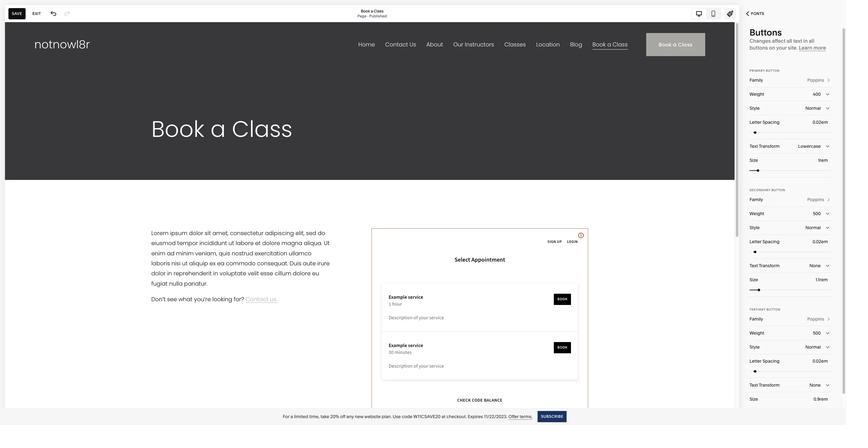 Task type: locate. For each thing, give the bounding box(es) containing it.
1 family from the top
[[750, 78, 764, 83]]

3 weight from the top
[[750, 331, 765, 337]]

1 vertical spatial spacing
[[763, 239, 780, 245]]

button for primary button
[[767, 69, 780, 73]]

0 vertical spatial family
[[750, 78, 764, 83]]

button right 'tertiary'
[[767, 308, 781, 312]]

site.
[[789, 45, 799, 51]]

0 vertical spatial 500
[[814, 211, 822, 217]]

1 transform from the top
[[760, 144, 780, 149]]

spacing for primary
[[763, 120, 780, 125]]

spacing for secondary
[[763, 239, 780, 245]]

0 horizontal spatial a
[[291, 415, 293, 420]]

1 horizontal spatial a
[[371, 9, 373, 13]]

family for primary
[[750, 78, 764, 83]]

letter spacing text field for secondary button
[[813, 239, 830, 246]]

a right the book
[[371, 9, 373, 13]]

all right in
[[810, 38, 815, 44]]

weight
[[750, 92, 765, 97], [750, 211, 765, 217], [750, 331, 765, 337]]

2 poppins from the top
[[808, 197, 825, 203]]

changes
[[750, 38, 772, 44]]

plan.
[[382, 415, 392, 420]]

subscribe
[[542, 415, 564, 420]]

save
[[12, 11, 22, 16]]

500 for tertiary button
[[814, 331, 822, 337]]

2 vertical spatial size range field
[[750, 403, 832, 417]]

Size range field
[[750, 164, 832, 178], [750, 284, 832, 297], [750, 403, 832, 417]]

1 letter spacing range field from the top
[[750, 126, 832, 140]]

3 letter spacing from the top
[[750, 359, 780, 365]]

save button
[[8, 8, 26, 19]]

2 vertical spatial letter
[[750, 359, 762, 365]]

0 vertical spatial size range field
[[750, 164, 832, 178]]

published
[[370, 14, 387, 18]]

normal
[[806, 106, 822, 111], [806, 225, 822, 231], [806, 345, 822, 351]]

letter for tertiary button
[[750, 359, 762, 365]]

3 poppins from the top
[[808, 317, 825, 323]]

expires
[[468, 415, 483, 420]]

lowercase
[[799, 144, 822, 149]]

exit
[[32, 11, 41, 16]]

0 vertical spatial weight
[[750, 92, 765, 97]]

1 vertical spatial a
[[291, 415, 293, 420]]

1 poppins from the top
[[808, 78, 825, 83]]

2 family from the top
[[750, 197, 764, 203]]

page
[[358, 14, 367, 18]]

1 style from the top
[[750, 106, 760, 111]]

2 letter spacing text field from the top
[[813, 358, 830, 365]]

2 vertical spatial text
[[750, 383, 759, 389]]

1 size range field from the top
[[750, 164, 832, 178]]

none for secondary button
[[810, 263, 822, 269]]

letter for primary button
[[750, 120, 762, 125]]

new
[[355, 415, 364, 420]]

0 vertical spatial letter spacing range field
[[750, 126, 832, 140]]

1 vertical spatial text
[[750, 263, 759, 269]]

1 horizontal spatial all
[[810, 38, 815, 44]]

letter spacing range field for secondary button
[[750, 245, 832, 259]]

1 vertical spatial text transform
[[750, 263, 780, 269]]

letter spacing for primary
[[750, 120, 780, 125]]

text transform
[[750, 144, 780, 149], [750, 263, 780, 269], [750, 383, 780, 389]]

0 vertical spatial spacing
[[763, 120, 780, 125]]

weight down 'tertiary'
[[750, 331, 765, 337]]

1 vertical spatial size text field
[[816, 277, 830, 284]]

button
[[767, 69, 780, 73], [772, 189, 786, 192], [767, 308, 781, 312]]

2 text from the top
[[750, 263, 759, 269]]

size text field for lowercase
[[819, 157, 830, 164]]

0 vertical spatial letter spacing text field
[[813, 239, 830, 246]]

0 vertical spatial letter spacing
[[750, 120, 780, 125]]

1 vertical spatial family
[[750, 197, 764, 203]]

3 family from the top
[[750, 317, 764, 323]]

1 vertical spatial size
[[750, 278, 759, 283]]

all
[[787, 38, 793, 44], [810, 38, 815, 44]]

2 vertical spatial letter spacing
[[750, 359, 780, 365]]

3 size from the top
[[750, 397, 759, 403]]

1 vertical spatial none
[[810, 383, 822, 389]]

2 vertical spatial style
[[750, 345, 760, 351]]

weight down the primary
[[750, 92, 765, 97]]

text
[[750, 144, 759, 149], [750, 263, 759, 269], [750, 383, 759, 389]]

0 vertical spatial none
[[810, 263, 822, 269]]

·
[[368, 14, 369, 18]]

0 horizontal spatial all
[[787, 38, 793, 44]]

normal for tertiary button
[[806, 345, 822, 351]]

tertiary button
[[750, 308, 781, 312]]

3 text transform from the top
[[750, 383, 780, 389]]

2 all from the left
[[810, 38, 815, 44]]

letter for secondary button
[[750, 239, 762, 245]]

2 vertical spatial normal
[[806, 345, 822, 351]]

letter spacing range field for tertiary button
[[750, 365, 832, 379]]

none
[[810, 263, 822, 269], [810, 383, 822, 389]]

0 vertical spatial transform
[[760, 144, 780, 149]]

button right secondary
[[772, 189, 786, 192]]

1 vertical spatial 500
[[814, 331, 822, 337]]

20%
[[331, 415, 339, 420]]

a right for
[[291, 415, 293, 420]]

2 letter spacing from the top
[[750, 239, 780, 245]]

0 vertical spatial normal
[[806, 106, 822, 111]]

exit button
[[29, 8, 44, 19]]

poppins for primary button
[[808, 78, 825, 83]]

2 vertical spatial letter spacing range field
[[750, 365, 832, 379]]

weight for primary button
[[750, 92, 765, 97]]

letter spacing
[[750, 120, 780, 125], [750, 239, 780, 245], [750, 359, 780, 365]]

text for tertiary button
[[750, 383, 759, 389]]

use
[[393, 415, 401, 420]]

2 transform from the top
[[760, 263, 780, 269]]

family down the primary
[[750, 78, 764, 83]]

poppins
[[808, 78, 825, 83], [808, 197, 825, 203], [808, 317, 825, 323]]

2 letter from the top
[[750, 239, 762, 245]]

1 weight from the top
[[750, 92, 765, 97]]

2 none from the top
[[810, 383, 822, 389]]

2 vertical spatial spacing
[[763, 359, 780, 365]]

2 size range field from the top
[[750, 284, 832, 297]]

1 size from the top
[[750, 158, 759, 163]]

500
[[814, 211, 822, 217], [814, 331, 822, 337]]

11/22/2023.
[[484, 415, 508, 420]]

1 vertical spatial letter spacing range field
[[750, 245, 832, 259]]

2 text transform from the top
[[750, 263, 780, 269]]

spacing
[[763, 120, 780, 125], [763, 239, 780, 245], [763, 359, 780, 365]]

a for book
[[371, 9, 373, 13]]

Letter Spacing text field
[[813, 239, 830, 246], [813, 358, 830, 365]]

2 style from the top
[[750, 225, 760, 231]]

2 500 from the top
[[814, 331, 822, 337]]

2 weight from the top
[[750, 211, 765, 217]]

terms.
[[520, 415, 533, 420]]

1 letter spacing text field from the top
[[813, 239, 830, 246]]

normal for secondary button
[[806, 225, 822, 231]]

1 vertical spatial button
[[772, 189, 786, 192]]

Letter Spacing range field
[[750, 126, 832, 140], [750, 245, 832, 259], [750, 365, 832, 379]]

1 text transform from the top
[[750, 144, 780, 149]]

0 vertical spatial size
[[750, 158, 759, 163]]

all up site.
[[787, 38, 793, 44]]

style for secondary button
[[750, 225, 760, 231]]

0 vertical spatial style
[[750, 106, 760, 111]]

2 spacing from the top
[[763, 239, 780, 245]]

500 for secondary button
[[814, 211, 822, 217]]

0 vertical spatial letter
[[750, 120, 762, 125]]

0 vertical spatial size text field
[[819, 157, 830, 164]]

1 text from the top
[[750, 144, 759, 149]]

family down secondary
[[750, 197, 764, 203]]

1 letter spacing from the top
[[750, 120, 780, 125]]

button right the primary
[[767, 69, 780, 73]]

tab list
[[693, 9, 721, 19]]

3 letter spacing range field from the top
[[750, 365, 832, 379]]

3 spacing from the top
[[763, 359, 780, 365]]

0 vertical spatial text
[[750, 144, 759, 149]]

family
[[750, 78, 764, 83], [750, 197, 764, 203], [750, 317, 764, 323]]

your
[[777, 45, 788, 51]]

text for secondary button
[[750, 263, 759, 269]]

2 vertical spatial text transform
[[750, 383, 780, 389]]

None field
[[750, 88, 832, 101], [750, 102, 832, 115], [750, 140, 832, 153], [750, 207, 832, 221], [750, 221, 832, 235], [750, 259, 832, 273], [750, 327, 832, 341], [750, 341, 832, 355], [750, 379, 832, 393], [750, 88, 832, 101], [750, 102, 832, 115], [750, 140, 832, 153], [750, 207, 832, 221], [750, 221, 832, 235], [750, 259, 832, 273], [750, 327, 832, 341], [750, 341, 832, 355], [750, 379, 832, 393]]

2 letter spacing range field from the top
[[750, 245, 832, 259]]

off
[[341, 415, 346, 420]]

more
[[814, 45, 827, 51]]

Size text field
[[819, 157, 830, 164], [816, 277, 830, 284]]

a
[[371, 9, 373, 13], [291, 415, 293, 420]]

website
[[365, 415, 381, 420]]

0 vertical spatial poppins
[[808, 78, 825, 83]]

2 vertical spatial size
[[750, 397, 759, 403]]

size range field for primary button
[[750, 164, 832, 178]]

1 spacing from the top
[[763, 120, 780, 125]]

1 vertical spatial style
[[750, 225, 760, 231]]

2 normal from the top
[[806, 225, 822, 231]]

Letter Spacing text field
[[813, 119, 830, 126]]

for
[[283, 415, 290, 420]]

changes affect all text in all buttons on your site.
[[750, 38, 815, 51]]

size
[[750, 158, 759, 163], [750, 278, 759, 283], [750, 397, 759, 403]]

1 normal from the top
[[806, 106, 822, 111]]

3 text from the top
[[750, 383, 759, 389]]

2 vertical spatial button
[[767, 308, 781, 312]]

book
[[361, 9, 370, 13]]

family down 'tertiary'
[[750, 317, 764, 323]]

text transform for secondary
[[750, 263, 780, 269]]

2 vertical spatial weight
[[750, 331, 765, 337]]

button for secondary button
[[772, 189, 786, 192]]

1 letter from the top
[[750, 120, 762, 125]]

a inside book a class page · published
[[371, 9, 373, 13]]

0 vertical spatial text transform
[[750, 144, 780, 149]]

1 vertical spatial normal
[[806, 225, 822, 231]]

1 vertical spatial letter spacing
[[750, 239, 780, 245]]

buttons
[[750, 27, 783, 38]]

3 normal from the top
[[806, 345, 822, 351]]

3 letter from the top
[[750, 359, 762, 365]]

class
[[374, 9, 384, 13]]

0 vertical spatial button
[[767, 69, 780, 73]]

size range field for secondary button
[[750, 284, 832, 297]]

weight down secondary
[[750, 211, 765, 217]]

1 vertical spatial size range field
[[750, 284, 832, 297]]

3 transform from the top
[[760, 383, 780, 389]]

2 vertical spatial transform
[[760, 383, 780, 389]]

0 vertical spatial a
[[371, 9, 373, 13]]

letter spacing for secondary
[[750, 239, 780, 245]]

letter
[[750, 120, 762, 125], [750, 239, 762, 245], [750, 359, 762, 365]]

1 vertical spatial transform
[[760, 263, 780, 269]]

style
[[750, 106, 760, 111], [750, 225, 760, 231], [750, 345, 760, 351]]

1 vertical spatial letter
[[750, 239, 762, 245]]

weight for secondary button
[[750, 211, 765, 217]]

secondary button
[[750, 189, 786, 192]]

1 vertical spatial poppins
[[808, 197, 825, 203]]

3 style from the top
[[750, 345, 760, 351]]

2 size from the top
[[750, 278, 759, 283]]

1 500 from the top
[[814, 211, 822, 217]]

2 vertical spatial poppins
[[808, 317, 825, 323]]

3 size range field from the top
[[750, 403, 832, 417]]

transform
[[760, 144, 780, 149], [760, 263, 780, 269], [760, 383, 780, 389]]

1 vertical spatial letter spacing text field
[[813, 358, 830, 365]]

1 vertical spatial weight
[[750, 211, 765, 217]]

1 none from the top
[[810, 263, 822, 269]]

2 vertical spatial family
[[750, 317, 764, 323]]



Task type: vqa. For each thing, say whether or not it's contained in the screenshot.


Task type: describe. For each thing, give the bounding box(es) containing it.
style for tertiary button
[[750, 345, 760, 351]]

limited
[[294, 415, 309, 420]]

secondary
[[750, 189, 771, 192]]

400
[[814, 92, 822, 97]]

time,
[[310, 415, 320, 420]]

transform for primary
[[760, 144, 780, 149]]

letter spacing text field for tertiary button
[[813, 358, 830, 365]]

buttons
[[750, 45, 769, 51]]

button for tertiary button
[[767, 308, 781, 312]]

family for secondary
[[750, 197, 764, 203]]

code
[[402, 415, 413, 420]]

fonts button
[[740, 7, 772, 21]]

size for secondary button
[[750, 278, 759, 283]]

a for for
[[291, 415, 293, 420]]

letter spacing for tertiary
[[750, 359, 780, 365]]

offer terms. link
[[509, 415, 533, 420]]

book a class page · published
[[358, 9, 387, 18]]

text for primary button
[[750, 144, 759, 149]]

take
[[321, 415, 330, 420]]

transform for tertiary
[[760, 383, 780, 389]]

spacing for tertiary
[[763, 359, 780, 365]]

normal for primary button
[[806, 106, 822, 111]]

learn more
[[800, 45, 827, 51]]

affect
[[773, 38, 786, 44]]

size range field for tertiary button
[[750, 403, 832, 417]]

for a limited time, take 20% off any new website plan. use code w11csave20 at checkout. expires 11/22/2023. offer terms.
[[283, 415, 533, 420]]

subscribe button
[[538, 412, 567, 423]]

offer
[[509, 415, 519, 420]]

size for tertiary button
[[750, 397, 759, 403]]

text transform for tertiary
[[750, 383, 780, 389]]

in
[[804, 38, 809, 44]]

at
[[442, 415, 446, 420]]

checkout.
[[447, 415, 467, 420]]

learn more link
[[800, 45, 827, 51]]

text transform for primary
[[750, 144, 780, 149]]

primary
[[750, 69, 766, 73]]

weight for tertiary button
[[750, 331, 765, 337]]

letter spacing range field for primary button
[[750, 126, 832, 140]]

1 all from the left
[[787, 38, 793, 44]]

text
[[794, 38, 803, 44]]

Size text field
[[814, 397, 830, 403]]

style for primary button
[[750, 106, 760, 111]]

size for primary button
[[750, 158, 759, 163]]

tertiary
[[750, 308, 766, 312]]

size text field for none
[[816, 277, 830, 284]]

any
[[347, 415, 354, 420]]

none for tertiary button
[[810, 383, 822, 389]]

on
[[770, 45, 776, 51]]

fonts
[[752, 11, 765, 16]]

family for tertiary
[[750, 317, 764, 323]]

transform for secondary
[[760, 263, 780, 269]]

w11csave20
[[414, 415, 441, 420]]

primary button
[[750, 69, 780, 73]]

learn
[[800, 45, 813, 51]]

poppins for tertiary button
[[808, 317, 825, 323]]

poppins for secondary button
[[808, 197, 825, 203]]



